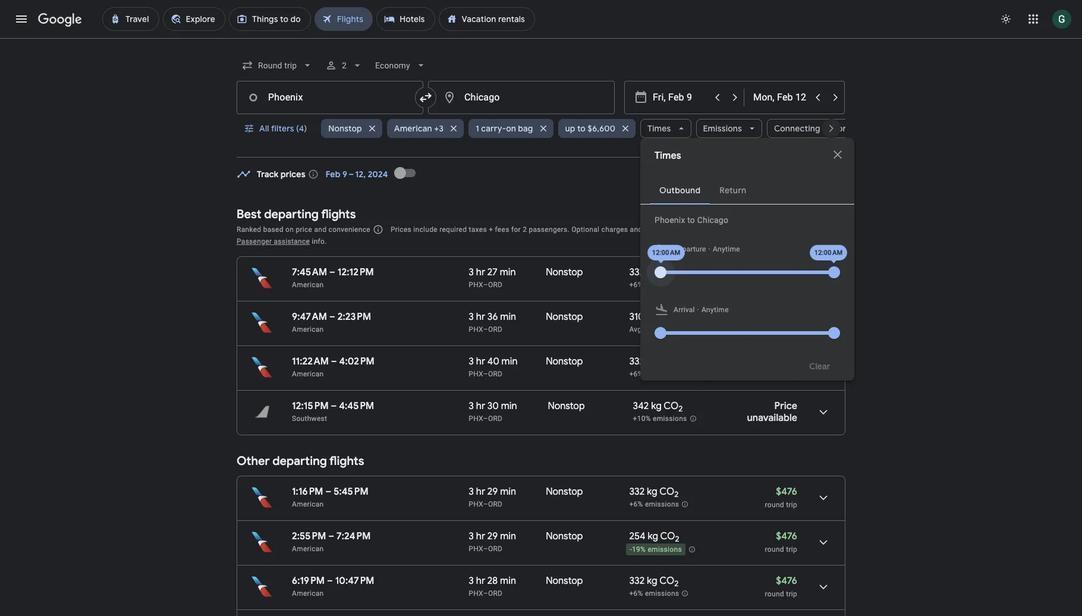 Task type: locate. For each thing, give the bounding box(es) containing it.
trip for 5:45 pm
[[787, 501, 798, 509]]

0 vertical spatial 332 kg co 2
[[630, 267, 679, 280]]

0 vertical spatial departing
[[264, 207, 319, 222]]

phoenix
[[655, 215, 686, 225]]

total duration 3 hr 30 min. element
[[469, 400, 548, 414]]

find the best price region
[[237, 159, 846, 198]]

$476
[[776, 267, 798, 278], [776, 486, 798, 498], [776, 531, 798, 543], [776, 575, 798, 587]]

332 kg co 2 down departure
[[630, 267, 679, 280]]

american for 5:45 pm
[[292, 500, 324, 509]]

co up avg emissions
[[659, 311, 674, 323]]

$476 round trip for 10:47 pm
[[765, 575, 798, 599]]

2 trip from the top
[[787, 501, 798, 509]]

to inside popup button
[[578, 123, 586, 134]]

None field
[[237, 55, 318, 76], [371, 55, 432, 76], [237, 55, 318, 76], [371, 55, 432, 76]]

2 round from the top
[[765, 501, 785, 509]]

bag inside prices include required taxes + fees for 2 passengers. optional charges and bag fees may apply. passenger assistance
[[645, 225, 657, 234]]

american down 11:22 am
[[292, 370, 324, 378]]

1 horizontal spatial fees
[[659, 225, 673, 234]]

kg inside 342 kg co 2
[[652, 400, 662, 412]]

1 ord from the top
[[488, 281, 503, 289]]

None text field
[[237, 81, 424, 114]]

7:45 am – 12:12 pm american
[[292, 267, 374, 289]]

departing for best
[[264, 207, 319, 222]]

0 horizontal spatial to
[[578, 123, 586, 134]]

1 vertical spatial 3 hr 29 min phx – ord
[[469, 531, 516, 553]]

0 horizontal spatial fees
[[495, 225, 510, 234]]

1 horizontal spatial bag
[[645, 225, 657, 234]]

ord
[[488, 281, 503, 289], [488, 325, 503, 334], [488, 370, 503, 378], [488, 415, 503, 423], [488, 500, 503, 509], [488, 545, 503, 553], [488, 590, 503, 598]]

5 hr from the top
[[476, 486, 485, 498]]

total duration 3 hr 29 min. element
[[469, 486, 546, 500], [469, 531, 546, 544]]

–
[[330, 267, 335, 278], [484, 281, 488, 289], [330, 311, 335, 323], [484, 325, 488, 334], [331, 356, 337, 368], [484, 370, 488, 378], [331, 400, 337, 412], [484, 415, 488, 423], [326, 486, 332, 498], [484, 500, 488, 509], [329, 531, 334, 543], [484, 545, 488, 553], [327, 575, 333, 587], [484, 590, 488, 598]]

3 hr 36 min phx – ord
[[469, 311, 517, 334]]

on for based
[[286, 225, 294, 234]]

Arrival time: 12:12 PM. text field
[[338, 267, 374, 278]]

$476 left flight details. leaves phoenix sky harbor international airport at 2:55 pm on friday, february 9 and arrives at o'hare international airport at 7:24 pm on friday, february 9. image
[[776, 531, 798, 543]]

hr inside 3 hr 40 min phx – ord
[[476, 356, 485, 368]]

kg up the '254 kg co 2' at bottom
[[647, 486, 658, 498]]

0 vertical spatial +6% emissions
[[630, 281, 680, 289]]

total duration 3 hr 40 min. element
[[469, 356, 546, 369]]

flights up convenience
[[321, 207, 356, 222]]

332 down avg
[[630, 356, 645, 368]]

american inside 2:55 pm – 7:24 pm american
[[292, 545, 324, 553]]

1 332 from the top
[[630, 267, 645, 278]]

2 for 2:23 pm
[[674, 315, 679, 325]]

3 inside "3 hr 28 min phx – ord"
[[469, 575, 474, 587]]

emissions for 3 hr 27 min
[[645, 281, 680, 289]]

332
[[630, 267, 645, 278], [630, 356, 645, 368], [630, 486, 645, 498], [630, 575, 645, 587]]

american down 6:19 pm
[[292, 590, 324, 598]]

2 3 hr 29 min phx – ord from the top
[[469, 531, 516, 553]]

4 +6% from the top
[[630, 590, 644, 598]]

2 $476 from the top
[[776, 486, 798, 498]]

$476 up round trip
[[776, 267, 798, 278]]

4 phx from the top
[[469, 415, 484, 423]]

leaves phoenix sky harbor international airport at 11:22 am on friday, february 9 and arrives at o'hare international airport at 4:02 pm on friday, february 9. element
[[292, 356, 375, 368]]

nonstop for 5:45 pm
[[546, 486, 583, 498]]

nonstop
[[329, 123, 362, 134], [546, 267, 583, 278], [546, 311, 583, 323], [546, 356, 583, 368], [548, 400, 585, 412], [546, 486, 583, 498], [546, 531, 583, 543], [546, 575, 583, 587]]

kg up -19% emissions
[[648, 531, 659, 543]]

2 hr from the top
[[476, 311, 485, 323]]

5 ord from the top
[[488, 500, 503, 509]]

co up +10% emissions
[[664, 400, 679, 412]]

+6% for 3 hr 29 min
[[630, 500, 644, 509]]

bag fees button
[[645, 225, 673, 234]]

1 vertical spatial to
[[688, 215, 696, 225]]

kg inside 310 kg co 2
[[647, 311, 657, 323]]

476 US dollars text field
[[776, 531, 798, 543]]

2 total duration 3 hr 29 min. element from the top
[[469, 531, 546, 544]]

5 3 from the top
[[469, 486, 474, 498]]

$476 left flight details. leaves phoenix sky harbor international airport at 6:19 pm on friday, february 9 and arrives at o'hare international airport at 10:47 pm on friday, february 9. icon
[[776, 575, 798, 587]]

– inside "3 hr 28 min phx – ord"
[[484, 590, 488, 598]]

co inside 310 kg co 2
[[659, 311, 674, 323]]

co down -19% emissions
[[660, 575, 675, 587]]

0 vertical spatial 3 hr 29 min phx – ord
[[469, 486, 516, 509]]

ord inside 3 hr 27 min phx – ord
[[488, 281, 503, 289]]

$476 round trip
[[765, 486, 798, 509], [765, 531, 798, 554], [765, 575, 798, 599]]

nonstop flight. element for 7:24 pm
[[546, 531, 583, 544]]

american +3 button
[[387, 114, 464, 143]]

phx
[[469, 281, 484, 289], [469, 325, 484, 334], [469, 370, 484, 378], [469, 415, 484, 423], [469, 500, 484, 509], [469, 545, 484, 553], [469, 590, 484, 598]]

emissions down 342 kg co 2
[[653, 415, 687, 423]]

0 vertical spatial times
[[648, 123, 671, 134]]

4 332 from the top
[[630, 575, 645, 587]]

4 3 from the top
[[469, 400, 474, 412]]

– inside 1:16 pm – 5:45 pm american
[[326, 486, 332, 498]]

2 vertical spatial 332 kg co 2
[[630, 575, 679, 589]]

3 332 kg co 2 from the top
[[630, 575, 679, 589]]

may
[[675, 225, 689, 234]]

2 inside 310 kg co 2
[[674, 315, 679, 325]]

1 vertical spatial 332 kg co 2
[[630, 486, 679, 500]]

2 vertical spatial +6% emissions
[[630, 590, 680, 598]]

1 12:00 am from the left
[[652, 248, 682, 256]]

1 vertical spatial $476 round trip
[[765, 531, 798, 554]]

phx inside 3 hr 36 min phx – ord
[[469, 325, 484, 334]]

nonstop for 10:47 pm
[[546, 575, 583, 587]]

– inside 3 hr 40 min phx – ord
[[484, 370, 488, 378]]

+6% emissions up the '254 kg co 2' at bottom
[[630, 500, 680, 509]]

co inside 342 kg co 2
[[664, 400, 679, 412]]

hr inside 3 hr 27 min phx – ord
[[476, 267, 485, 278]]

emissions inside 332 +6% emissions
[[645, 370, 680, 378]]

ord for 12:12 pm
[[488, 281, 503, 289]]

departing for other
[[273, 454, 327, 469]]

+6% emissions up 310 kg co 2
[[630, 281, 680, 289]]

round down 476 us dollars text field
[[765, 546, 785, 554]]

$476 round trip up $476 text box
[[765, 531, 798, 554]]

min inside "3 hr 28 min phx – ord"
[[500, 575, 516, 587]]

1 vertical spatial +6% emissions
[[630, 500, 680, 509]]

2 inside the '254 kg co 2'
[[676, 534, 680, 544]]

3 inside 3 hr 30 min phx – ord
[[469, 400, 474, 412]]

332 up 310
[[630, 267, 645, 278]]

flight details. leaves phoenix sky harbor international airport at 6:19 pm on friday, february 9 and arrives at o'hare international airport at 10:47 pm on friday, february 9. image
[[810, 573, 838, 601]]

american down 2:55 pm
[[292, 545, 324, 553]]

1 vertical spatial flights
[[330, 454, 364, 469]]

7 phx from the top
[[469, 590, 484, 598]]

3 332 from the top
[[630, 486, 645, 498]]

anytime for arrival
[[702, 306, 729, 314]]

co inside the '254 kg co 2'
[[661, 531, 676, 543]]

2 +6% from the top
[[630, 370, 644, 378]]

none search field containing times
[[237, 51, 875, 381]]

emissions up arrival
[[645, 281, 680, 289]]

3 for 12:12 pm
[[469, 267, 474, 278]]

6 phx from the top
[[469, 545, 484, 553]]

1 round from the top
[[765, 326, 785, 334]]

3 hr 27 min phx – ord
[[469, 267, 516, 289]]

co
[[660, 267, 675, 278], [659, 311, 674, 323], [664, 400, 679, 412], [660, 486, 675, 498], [661, 531, 676, 543], [660, 575, 675, 587]]

up
[[566, 123, 576, 134]]

co up -19% emissions
[[661, 531, 676, 543]]

2
[[342, 61, 347, 70], [523, 225, 527, 234], [675, 270, 679, 280], [674, 315, 679, 325], [679, 404, 683, 414], [675, 490, 679, 500], [676, 534, 680, 544], [675, 579, 679, 589]]

all filters (4) button
[[237, 114, 317, 143]]

times down times popup button
[[655, 150, 682, 162]]

1 +6% emissions from the top
[[630, 281, 680, 289]]

round down 476 us dollars text box
[[765, 501, 785, 509]]

+6% down 19%
[[630, 590, 644, 598]]

None search field
[[237, 51, 875, 381]]

-19% emissions
[[630, 546, 682, 554]]

min inside 3 hr 27 min phx – ord
[[500, 267, 516, 278]]

american inside 1:16 pm – 5:45 pm american
[[292, 500, 324, 509]]

hr for 2:23 pm
[[476, 311, 485, 323]]

+6% up 254
[[630, 500, 644, 509]]

emissions down -19% emissions
[[645, 590, 680, 598]]

nonstop flight. element for 2:23 pm
[[546, 311, 583, 325]]

332 for 3 hr 27 min
[[630, 267, 645, 278]]

connecting
[[775, 123, 821, 134]]

5 phx from the top
[[469, 500, 484, 509]]

4:45 pm
[[339, 400, 374, 412]]

3 ord from the top
[[488, 370, 503, 378]]

nonstop for 4:45 pm
[[548, 400, 585, 412]]

round down $476 text box
[[765, 590, 785, 599]]

feb 9 – 12, 2024
[[326, 169, 388, 180]]

2024
[[368, 169, 388, 180]]

leaves phoenix sky harbor international airport at 12:15 pm on friday, february 9 and arrives at o'hare international airport at 4:45 pm on friday, february 9. element
[[292, 400, 374, 412]]

emissions up the '254 kg co 2' at bottom
[[645, 500, 680, 509]]

times
[[648, 123, 671, 134], [655, 150, 682, 162]]

6 ord from the top
[[488, 545, 503, 553]]

track prices
[[257, 169, 306, 180]]

$476 for 7:24 pm
[[776, 531, 798, 543]]

0 vertical spatial to
[[578, 123, 586, 134]]

310
[[630, 311, 645, 323]]

american left +3
[[394, 123, 432, 134]]

332 kg co 2 for 254
[[630, 486, 679, 500]]

hr
[[476, 267, 485, 278], [476, 311, 485, 323], [476, 356, 485, 368], [476, 400, 485, 412], [476, 486, 485, 498], [476, 531, 485, 543], [476, 575, 485, 587]]

None text field
[[428, 81, 615, 114]]

0 horizontal spatial on
[[286, 225, 294, 234]]

2 inside 342 kg co 2
[[679, 404, 683, 414]]

3
[[469, 267, 474, 278], [469, 311, 474, 323], [469, 356, 474, 368], [469, 400, 474, 412], [469, 486, 474, 498], [469, 531, 474, 543], [469, 575, 474, 587]]

learn more about ranking image
[[373, 224, 384, 235]]

3 trip from the top
[[787, 546, 798, 554]]

ord inside "3 hr 28 min phx – ord"
[[488, 590, 503, 598]]

+6% up 342
[[630, 370, 644, 378]]

emissions
[[645, 281, 680, 289], [644, 326, 678, 334], [645, 370, 680, 378], [653, 415, 687, 423], [645, 500, 680, 509], [648, 546, 682, 554], [645, 590, 680, 598]]

2 phx from the top
[[469, 325, 484, 334]]

1 vertical spatial on
[[286, 225, 294, 234]]

flights up the arrival time: 5:45 pm. text box
[[330, 454, 364, 469]]

2 +6% emissions from the top
[[630, 500, 680, 509]]

2 vertical spatial $476 round trip
[[765, 575, 798, 599]]

nonstop flight. element
[[546, 267, 583, 280], [546, 311, 583, 325], [546, 356, 583, 369], [548, 400, 585, 414], [546, 486, 583, 500], [546, 531, 583, 544], [546, 575, 583, 589]]

2 332 from the top
[[630, 356, 645, 368]]

1 vertical spatial total duration 3 hr 29 min. element
[[469, 531, 546, 544]]

on inside popup button
[[506, 123, 516, 134]]

hr for 4:02 pm
[[476, 356, 485, 368]]

co down departure
[[660, 267, 675, 278]]

american down 1:16 pm
[[292, 500, 324, 509]]

round for 7:24 pm
[[765, 546, 785, 554]]

2 29 from the top
[[488, 531, 498, 543]]

1 vertical spatial bag
[[645, 225, 657, 234]]

1 horizontal spatial and
[[630, 225, 643, 234]]

american down the departure time: 9:47 am. text field on the left of page
[[292, 325, 324, 334]]

+6% emissions for 310
[[630, 281, 680, 289]]

2:55 pm – 7:24 pm american
[[292, 531, 371, 553]]

to right up on the top of the page
[[578, 123, 586, 134]]

ord inside 3 hr 40 min phx – ord
[[488, 370, 503, 378]]

4 hr from the top
[[476, 400, 485, 412]]

3 $476 round trip from the top
[[765, 575, 798, 599]]

min for 4:45 pm
[[501, 400, 517, 412]]

phx inside 3 hr 40 min phx – ord
[[469, 370, 484, 378]]

0 vertical spatial 29
[[488, 486, 498, 498]]

min
[[500, 267, 516, 278], [501, 311, 517, 323], [502, 356, 518, 368], [501, 400, 517, 412], [500, 486, 516, 498], [500, 531, 516, 543], [500, 575, 516, 587]]

3 inside 3 hr 27 min phx – ord
[[469, 267, 474, 278]]

emissions for 3 hr 28 min
[[645, 590, 680, 598]]

$476 left flight details. leaves phoenix sky harbor international airport at 1:16 pm on friday, february 9 and arrives at o'hare international airport at 5:45 pm on friday, february 9. image
[[776, 486, 798, 498]]

passenger assistance button
[[237, 237, 310, 246]]

co for 4:45 pm
[[664, 400, 679, 412]]

1 332 kg co 2 from the top
[[630, 267, 679, 280]]

kg inside the '254 kg co 2'
[[648, 531, 659, 543]]

emissions for 3 hr 30 min
[[653, 415, 687, 423]]

trip for 10:47 pm
[[787, 590, 798, 599]]

4 round from the top
[[765, 590, 785, 599]]

bag right carry-
[[518, 123, 533, 134]]

$476 round trip up 476 us dollars text field
[[765, 486, 798, 509]]

on for carry-
[[506, 123, 516, 134]]

next image
[[817, 114, 846, 143]]

and inside prices include required taxes + fees for 2 passengers. optional charges and bag fees may apply. passenger assistance
[[630, 225, 643, 234]]

passenger
[[237, 237, 272, 246]]

28
[[488, 575, 498, 587]]

3 $476 from the top
[[776, 531, 798, 543]]

prices include required taxes + fees for 2 passengers. optional charges and bag fees may apply. passenger assistance
[[237, 225, 711, 246]]

$476 round trip left flight details. leaves phoenix sky harbor international airport at 6:19 pm on friday, february 9 and arrives at o'hare international airport at 10:47 pm on friday, february 9. icon
[[765, 575, 798, 599]]

trip down 476 us dollars text box
[[787, 501, 798, 509]]

min for 7:24 pm
[[500, 531, 516, 543]]

7 3 from the top
[[469, 575, 474, 587]]

ord for 4:45 pm
[[488, 415, 503, 423]]

emissions up 342 kg co 2
[[645, 370, 680, 378]]

1 29 from the top
[[488, 486, 498, 498]]

1 $476 round trip from the top
[[765, 486, 798, 509]]

Departure time: 9:47 AM. text field
[[292, 311, 327, 323]]

2 332 kg co 2 from the top
[[630, 486, 679, 500]]

american
[[394, 123, 432, 134], [292, 281, 324, 289], [292, 325, 324, 334], [292, 370, 324, 378], [292, 500, 324, 509], [292, 545, 324, 553], [292, 590, 324, 598]]

10:47 pm
[[335, 575, 375, 587]]

1 +6% from the top
[[630, 281, 644, 289]]

1 total duration 3 hr 29 min. element from the top
[[469, 486, 546, 500]]

0 vertical spatial flights
[[321, 207, 356, 222]]

co for 2:23 pm
[[659, 311, 674, 323]]

departing up departure time: 1:16 pm. text box
[[273, 454, 327, 469]]

3 inside 3 hr 40 min phx – ord
[[469, 356, 474, 368]]

332 kg co 2
[[630, 267, 679, 280], [630, 486, 679, 500], [630, 575, 679, 589]]

and right price
[[314, 225, 327, 234]]

kg down bag fees 'button'
[[647, 267, 658, 278]]

fees down 'phoenix'
[[659, 225, 673, 234]]

+6% inside 332 +6% emissions
[[630, 370, 644, 378]]

ord for 2:23 pm
[[488, 325, 503, 334]]

$476 for 10:47 pm
[[776, 575, 798, 587]]

kg for 4:45 pm
[[652, 400, 662, 412]]

emissions down the '254 kg co 2' at bottom
[[648, 546, 682, 554]]

4 trip from the top
[[787, 590, 798, 599]]

ord for 5:45 pm
[[488, 500, 503, 509]]

on up assistance
[[286, 225, 294, 234]]

kg up avg emissions
[[647, 311, 657, 323]]

4 $476 from the top
[[776, 575, 798, 587]]

best departing flights
[[237, 207, 356, 222]]

unavailable
[[748, 412, 798, 424]]

1 horizontal spatial on
[[506, 123, 516, 134]]

0 vertical spatial total duration 3 hr 29 min. element
[[469, 486, 546, 500]]

times down departure text box
[[648, 123, 671, 134]]

+6% emissions
[[630, 281, 680, 289], [630, 500, 680, 509], [630, 590, 680, 598]]

round down $476 text field
[[765, 326, 785, 334]]

(4)
[[296, 123, 307, 134]]

and right charges in the top right of the page
[[630, 225, 643, 234]]

1 3 hr 29 min phx – ord from the top
[[469, 486, 516, 509]]

3 for 10:47 pm
[[469, 575, 474, 587]]

ord inside 3 hr 36 min phx – ord
[[488, 325, 503, 334]]

ord inside 3 hr 30 min phx – ord
[[488, 415, 503, 423]]

1 hr from the top
[[476, 267, 485, 278]]

emissions down 310 kg co 2
[[644, 326, 678, 334]]

bag inside popup button
[[518, 123, 533, 134]]

total duration 3 hr 29 min. element for 332
[[469, 486, 546, 500]]

nonstop for 12:12 pm
[[546, 267, 583, 278]]

fees right + at left
[[495, 225, 510, 234]]

0 vertical spatial bag
[[518, 123, 533, 134]]

+6% emissions down -19% emissions
[[630, 590, 680, 598]]

connecting airports
[[775, 123, 854, 134]]

342 kg co 2
[[633, 400, 683, 414]]

6 hr from the top
[[476, 531, 485, 543]]

hr for 10:47 pm
[[476, 575, 485, 587]]

trip
[[787, 326, 798, 334], [787, 501, 798, 509], [787, 546, 798, 554], [787, 590, 798, 599]]

trip down $476 text box
[[787, 590, 798, 599]]

hr inside 3 hr 30 min phx – ord
[[476, 400, 485, 412]]

american inside 11:22 am – 4:02 pm american
[[292, 370, 324, 378]]

and
[[314, 225, 327, 234], [630, 225, 643, 234]]

1 and from the left
[[314, 225, 327, 234]]

332 down 19%
[[630, 575, 645, 587]]

hr inside 3 hr 36 min phx – ord
[[476, 311, 485, 323]]

kg up +10% emissions
[[652, 400, 662, 412]]

min inside 3 hr 40 min phx – ord
[[502, 356, 518, 368]]

min inside 3 hr 30 min phx – ord
[[501, 400, 517, 412]]

phx inside "3 hr 28 min phx – ord"
[[469, 590, 484, 598]]

on right 1
[[506, 123, 516, 134]]

airports
[[823, 123, 854, 134]]

american inside 6:19 pm – 10:47 pm american
[[292, 590, 324, 598]]

3 hr 40 min phx – ord
[[469, 356, 518, 378]]

Arrival time: 7:24 PM. text field
[[337, 531, 371, 543]]

3 round from the top
[[765, 546, 785, 554]]

0 horizontal spatial and
[[314, 225, 327, 234]]

0 horizontal spatial 12:00 am
[[652, 248, 682, 256]]

0 vertical spatial anytime
[[713, 245, 741, 253]]

swap origin and destination. image
[[419, 90, 433, 105]]

– inside 3 hr 36 min phx – ord
[[484, 325, 488, 334]]

0 vertical spatial on
[[506, 123, 516, 134]]

main menu image
[[14, 12, 29, 26]]

Arrival time: 2:23 PM. text field
[[338, 311, 371, 323]]

2 $476 round trip from the top
[[765, 531, 798, 554]]

min for 4:02 pm
[[502, 356, 518, 368]]

+6% up 310
[[630, 281, 644, 289]]

all
[[259, 123, 269, 134]]

332 up 254
[[630, 486, 645, 498]]

1 vertical spatial departing
[[273, 454, 327, 469]]

2 for 10:47 pm
[[675, 579, 679, 589]]

1 phx from the top
[[469, 281, 484, 289]]

1
[[476, 123, 479, 134]]

kg for 12:12 pm
[[647, 267, 658, 278]]

min for 10:47 pm
[[500, 575, 516, 587]]

– inside 9:47 am – 2:23 pm american
[[330, 311, 335, 323]]

main content
[[237, 159, 846, 616]]

phx inside 3 hr 27 min phx – ord
[[469, 281, 484, 289]]

1 vertical spatial 29
[[488, 531, 498, 543]]

leaves phoenix sky harbor international airport at 9:47 am on friday, february 9 and arrives at o'hare international airport at 2:23 pm on friday, february 9. element
[[292, 311, 371, 323]]

476 US dollars text field
[[776, 267, 798, 278]]

american inside 9:47 am – 2:23 pm american
[[292, 325, 324, 334]]

0 vertical spatial $476 round trip
[[765, 486, 798, 509]]

american inside 7:45 am – 12:12 pm american
[[292, 281, 324, 289]]

1 horizontal spatial 12:00 am
[[814, 248, 844, 256]]

– inside 3 hr 30 min phx – ord
[[484, 415, 488, 423]]

332 kg co 2 up the '254 kg co 2' at bottom
[[630, 486, 679, 500]]

anytime right arrival
[[702, 306, 729, 314]]

nonstop flight. element for 4:45 pm
[[548, 400, 585, 414]]

6 3 from the top
[[469, 531, 474, 543]]

7 hr from the top
[[476, 575, 485, 587]]

7:45 am
[[292, 267, 327, 278]]

29 for 5:45 pm
[[488, 486, 498, 498]]

7 ord from the top
[[488, 590, 503, 598]]

3 +6% from the top
[[630, 500, 644, 509]]

bag down 'phoenix'
[[645, 225, 657, 234]]

0 horizontal spatial bag
[[518, 123, 533, 134]]

2 and from the left
[[630, 225, 643, 234]]

3 phx from the top
[[469, 370, 484, 378]]

hr inside "3 hr 28 min phx – ord"
[[476, 575, 485, 587]]

anytime down chicago
[[713, 245, 741, 253]]

min inside 3 hr 36 min phx – ord
[[501, 311, 517, 323]]

1 carry-on bag
[[476, 123, 533, 134]]

co up the '254 kg co 2' at bottom
[[660, 486, 675, 498]]

Departure time: 11:22 AM. text field
[[292, 356, 329, 368]]

other departing flights
[[237, 454, 364, 469]]

nonstop flight. element for 12:12 pm
[[546, 267, 583, 280]]

3 for 2:23 pm
[[469, 311, 474, 323]]

min for 2:23 pm
[[501, 311, 517, 323]]

ord for 7:24 pm
[[488, 545, 503, 553]]

departing up ranked based on price and convenience at the left of the page
[[264, 207, 319, 222]]

Arrival time: 4:45 PM. text field
[[339, 400, 374, 412]]

36
[[488, 311, 498, 323]]

29
[[488, 486, 498, 498], [488, 531, 498, 543]]

2 3 from the top
[[469, 311, 474, 323]]

carry-
[[482, 123, 506, 134]]

3 hr from the top
[[476, 356, 485, 368]]

1 horizontal spatial to
[[688, 215, 696, 225]]

to up may
[[688, 215, 696, 225]]

1 3 from the top
[[469, 267, 474, 278]]

1 vertical spatial anytime
[[702, 306, 729, 314]]

convenience
[[329, 225, 371, 234]]

332 kg co 2 down -19% emissions
[[630, 575, 679, 589]]

Departure time: 6:19 PM. text field
[[292, 575, 325, 587]]

kg
[[647, 267, 658, 278], [647, 311, 657, 323], [652, 400, 662, 412], [647, 486, 658, 498], [648, 531, 659, 543], [647, 575, 658, 587]]

trip down 476 us dollars text field
[[787, 546, 798, 554]]

trip down $476 text field
[[787, 326, 798, 334]]

co for 5:45 pm
[[660, 486, 675, 498]]

4 ord from the top
[[488, 415, 503, 423]]

3 3 from the top
[[469, 356, 474, 368]]

times button
[[641, 114, 692, 143]]

$476 for 5:45 pm
[[776, 486, 798, 498]]

phx inside 3 hr 30 min phx – ord
[[469, 415, 484, 423]]

american for 2:23 pm
[[292, 325, 324, 334]]

+6%
[[630, 281, 644, 289], [630, 370, 644, 378], [630, 500, 644, 509], [630, 590, 644, 598]]

3 inside 3 hr 36 min phx – ord
[[469, 311, 474, 323]]

american down '7:45 am'
[[292, 281, 324, 289]]

2 ord from the top
[[488, 325, 503, 334]]

3 for 4:02 pm
[[469, 356, 474, 368]]

kg down -19% emissions
[[647, 575, 658, 587]]



Task type: describe. For each thing, give the bounding box(es) containing it.
– inside 6:19 pm – 10:47 pm american
[[327, 575, 333, 587]]

nonstop for 4:02 pm
[[546, 356, 583, 368]]

3 for 7:24 pm
[[469, 531, 474, 543]]

co for 7:24 pm
[[661, 531, 676, 543]]

kg for 10:47 pm
[[647, 575, 658, 587]]

flight details. leaves phoenix sky harbor international airport at 1:16 pm on friday, february 9 and arrives at o'hare international airport at 5:45 pm on friday, february 9. image
[[810, 484, 838, 512]]

to for $6,600
[[578, 123, 586, 134]]

ranked
[[237, 225, 261, 234]]

1 vertical spatial times
[[655, 150, 682, 162]]

– inside 3 hr 27 min phx – ord
[[484, 281, 488, 289]]

avg emissions
[[630, 326, 678, 334]]

9:47 am
[[292, 311, 327, 323]]

american +3
[[394, 123, 444, 134]]

nonstop flight. element for 4:02 pm
[[546, 356, 583, 369]]

29 for 7:24 pm
[[488, 531, 498, 543]]

american for 7:24 pm
[[292, 545, 324, 553]]

2 inside prices include required taxes + fees for 2 passengers. optional charges and bag fees may apply. passenger assistance
[[523, 225, 527, 234]]

Departure time: 1:16 PM. text field
[[292, 486, 323, 498]]

phx for 2:23 pm
[[469, 325, 484, 334]]

$6,600
[[588, 123, 616, 134]]

all filters (4)
[[259, 123, 307, 134]]

price
[[296, 225, 312, 234]]

emissions button
[[696, 114, 763, 143]]

chicago
[[698, 215, 729, 225]]

-
[[630, 546, 632, 554]]

kg for 2:23 pm
[[647, 311, 657, 323]]

arrival
[[674, 306, 695, 314]]

flights for other departing flights
[[330, 454, 364, 469]]

476 US dollars text field
[[776, 486, 798, 498]]

main content containing best departing flights
[[237, 159, 846, 616]]

1 trip from the top
[[787, 326, 798, 334]]

hr for 12:12 pm
[[476, 267, 485, 278]]

price
[[775, 400, 798, 412]]

total duration 3 hr 29 min. element for 254
[[469, 531, 546, 544]]

up to $6,600
[[566, 123, 616, 134]]

total duration 3 hr 27 min. element
[[469, 267, 546, 280]]

departure
[[674, 245, 707, 253]]

min for 12:12 pm
[[500, 267, 516, 278]]

phx for 5:45 pm
[[469, 500, 484, 509]]

342
[[633, 400, 649, 412]]

3 for 5:45 pm
[[469, 486, 474, 498]]

trip for 7:24 pm
[[787, 546, 798, 554]]

Departure time: 7:45 AM. text field
[[292, 267, 327, 278]]

30
[[488, 400, 499, 412]]

best
[[237, 207, 262, 222]]

phx for 4:02 pm
[[469, 370, 484, 378]]

hr for 5:45 pm
[[476, 486, 485, 498]]

leaves phoenix sky harbor international airport at 1:16 pm on friday, february 9 and arrives at o'hare international airport at 5:45 pm on friday, february 9. element
[[292, 486, 369, 498]]

prices
[[391, 225, 412, 234]]

apply.
[[691, 225, 711, 234]]

Arrival time: 4:02 PM. text field
[[339, 356, 375, 368]]

filters
[[271, 123, 294, 134]]

flight details. leaves phoenix sky harbor international airport at 11:22 am on friday, february 9 and arrives at o'hare international airport at 4:02 pm on friday, february 9. image
[[810, 353, 838, 382]]

co for 10:47 pm
[[660, 575, 675, 587]]

required
[[440, 225, 467, 234]]

– inside 11:22 am – 4:02 pm american
[[331, 356, 337, 368]]

round for 5:45 pm
[[765, 501, 785, 509]]

12:15 pm
[[292, 400, 329, 412]]

price unavailable
[[748, 400, 798, 424]]

total duration 3 hr 28 min. element
[[469, 575, 546, 589]]

ord for 4:02 pm
[[488, 370, 503, 378]]

american for 12:12 pm
[[292, 281, 324, 289]]

american for 4:02 pm
[[292, 370, 324, 378]]

assistance
[[274, 237, 310, 246]]

emissions for 3 hr 36 min
[[644, 326, 678, 334]]

+6% emissions for 254
[[630, 500, 680, 509]]

+10% emissions
[[633, 415, 687, 423]]

40
[[488, 356, 500, 368]]

– inside 7:45 am – 12:12 pm american
[[330, 267, 335, 278]]

27
[[488, 267, 498, 278]]

flights for best departing flights
[[321, 207, 356, 222]]

up to $6,600 button
[[558, 114, 636, 143]]

2 button
[[321, 51, 368, 80]]

11:22 am
[[292, 356, 329, 368]]

nonstop flight. element for 10:47 pm
[[546, 575, 583, 589]]

2 for 4:45 pm
[[679, 404, 683, 414]]

9:47 am – 2:23 pm american
[[292, 311, 371, 334]]

connecting airports button
[[767, 114, 875, 143]]

prices
[[281, 169, 306, 180]]

+6% for 3 hr 28 min
[[630, 590, 644, 598]]

3 hr 29 min phx – ord for 5:45 pm
[[469, 486, 516, 509]]

avg
[[630, 326, 642, 334]]

2:55 pm
[[292, 531, 326, 543]]

kg for 5:45 pm
[[647, 486, 658, 498]]

emissions
[[704, 123, 742, 134]]

2 for 7:24 pm
[[676, 534, 680, 544]]

charges
[[602, 225, 628, 234]]

nonstop for 7:24 pm
[[546, 531, 583, 543]]

3 for 4:45 pm
[[469, 400, 474, 412]]

phx for 7:24 pm
[[469, 545, 484, 553]]

flight details. leaves phoenix sky harbor international airport at 2:55 pm on friday, february 9 and arrives at o'hare international airport at 7:24 pm on friday, february 9. image
[[810, 528, 838, 557]]

2 for 12:12 pm
[[675, 270, 679, 280]]

hr for 7:24 pm
[[476, 531, 485, 543]]

Departure time: 2:55 PM. text field
[[292, 531, 326, 543]]

2 12:00 am from the left
[[814, 248, 844, 256]]

close dialog image
[[831, 148, 845, 162]]

phx for 12:12 pm
[[469, 281, 484, 289]]

ord for 10:47 pm
[[488, 590, 503, 598]]

– inside the 12:15 pm – 4:45 pm southwest
[[331, 400, 337, 412]]

11:22 am – 4:02 pm american
[[292, 356, 375, 378]]

nonstop for 2:23 pm
[[546, 311, 583, 323]]

min for 5:45 pm
[[500, 486, 516, 498]]

leaves phoenix sky harbor international airport at 6:19 pm on friday, february 9 and arrives at o'hare international airport at 10:47 pm on friday, february 9. element
[[292, 575, 375, 587]]

optional
[[572, 225, 600, 234]]

for
[[512, 225, 521, 234]]

learn more about tracked prices image
[[308, 169, 319, 180]]

feb
[[326, 169, 341, 180]]

flight details. leaves phoenix sky harbor international airport at 12:15 pm on friday, february 9 and arrives at o'hare international airport at 4:45 pm on friday, february 9. image
[[810, 398, 838, 427]]

taxes
[[469, 225, 487, 234]]

$476 round trip for 5:45 pm
[[765, 486, 798, 509]]

american inside popup button
[[394, 123, 432, 134]]

leaves phoenix sky harbor international airport at 2:55 pm on friday, february 9 and arrives at o'hare international airport at 7:24 pm on friday, february 9. element
[[292, 531, 371, 543]]

to for chicago
[[688, 215, 696, 225]]

332 for 3 hr 29 min
[[630, 486, 645, 498]]

american for 10:47 pm
[[292, 590, 324, 598]]

southwest
[[292, 415, 327, 423]]

based
[[263, 225, 284, 234]]

emissions for 3 hr 29 min
[[645, 500, 680, 509]]

track
[[257, 169, 279, 180]]

254
[[630, 531, 646, 543]]

total duration 3 hr 36 min. element
[[469, 311, 546, 325]]

310 kg co 2
[[630, 311, 679, 325]]

round trip
[[765, 326, 798, 334]]

9 – 12,
[[343, 169, 366, 180]]

6:19 pm – 10:47 pm american
[[292, 575, 375, 598]]

times inside popup button
[[648, 123, 671, 134]]

Departure text field
[[653, 82, 708, 114]]

hr for 4:45 pm
[[476, 400, 485, 412]]

12:15 pm – 4:45 pm southwest
[[292, 400, 374, 423]]

Arrival time: 5:45 PM. text field
[[334, 486, 369, 498]]

12:12 pm
[[338, 267, 374, 278]]

+6% for 3 hr 27 min
[[630, 281, 644, 289]]

phoenix to chicago
[[655, 215, 729, 225]]

Return text field
[[754, 82, 809, 114]]

1:16 pm
[[292, 486, 323, 498]]

2 fees from the left
[[659, 225, 673, 234]]

ranked based on price and convenience
[[237, 225, 371, 234]]

2 inside popup button
[[342, 61, 347, 70]]

nonstop inside popup button
[[329, 123, 362, 134]]

nonstop button
[[321, 114, 382, 143]]

332 kg co 2 for 310
[[630, 267, 679, 280]]

19%
[[632, 546, 646, 554]]

kg for 7:24 pm
[[648, 531, 659, 543]]

nonstop flight. element for 5:45 pm
[[546, 486, 583, 500]]

332 for 3 hr 28 min
[[630, 575, 645, 587]]

include
[[414, 225, 438, 234]]

+
[[489, 225, 493, 234]]

5:45 pm
[[334, 486, 369, 498]]

anytime for departure
[[713, 245, 741, 253]]

other
[[237, 454, 270, 469]]

round for 10:47 pm
[[765, 590, 785, 599]]

4:02 pm
[[339, 356, 375, 368]]

7:24 pm
[[337, 531, 371, 543]]

2:23 pm
[[338, 311, 371, 323]]

Departure time: 12:15 PM. text field
[[292, 400, 329, 412]]

+3
[[434, 123, 444, 134]]

passengers.
[[529, 225, 570, 234]]

1:16 pm – 5:45 pm american
[[292, 486, 369, 509]]

332 inside 332 +6% emissions
[[630, 356, 645, 368]]

3 +6% emissions from the top
[[630, 590, 680, 598]]

476 US dollars text field
[[776, 575, 798, 587]]

loading results progress bar
[[0, 38, 1083, 40]]

– inside 2:55 pm – 7:24 pm american
[[329, 531, 334, 543]]

3 hr 29 min phx – ord for 7:24 pm
[[469, 531, 516, 553]]

+10%
[[633, 415, 651, 423]]

$476 round trip for 7:24 pm
[[765, 531, 798, 554]]

leaves phoenix sky harbor international airport at 7:45 am on friday, february 9 and arrives at o'hare international airport at 12:12 pm on friday, february 9. element
[[292, 267, 374, 278]]

3 hr 28 min phx – ord
[[469, 575, 516, 598]]

3 hr 30 min phx – ord
[[469, 400, 517, 423]]

2 for 5:45 pm
[[675, 490, 679, 500]]

phx for 4:45 pm
[[469, 415, 484, 423]]

Arrival time: 10:47 PM. text field
[[335, 575, 375, 587]]

1 fees from the left
[[495, 225, 510, 234]]

1 $476 from the top
[[776, 267, 798, 278]]

change appearance image
[[992, 5, 1021, 33]]



Task type: vqa. For each thing, say whether or not it's contained in the screenshot.


